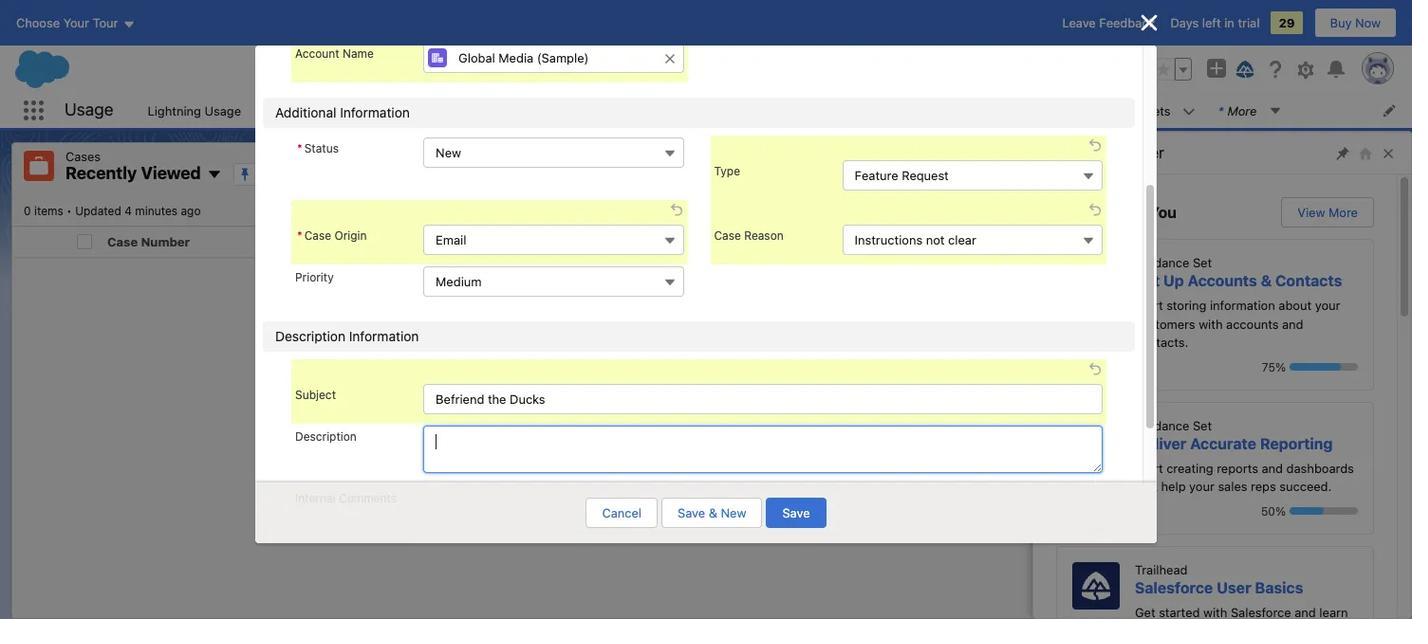 Task type: describe. For each thing, give the bounding box(es) containing it.
more
[[1329, 205, 1358, 220]]

information for description information
[[349, 329, 419, 345]]

days left in trial
[[1171, 15, 1260, 30]]

* for * case origin
[[297, 229, 302, 243]]

Search Recently Viewed list view. search field
[[938, 187, 1165, 218]]

you haven't viewed any cases recently. try switching list views.
[[593, 405, 819, 439]]

date/time
[[859, 234, 922, 249]]

viewed
[[664, 405, 704, 420]]

trailhead salesforce user basics
[[1135, 562, 1303, 596]]

selected for you
[[1056, 204, 1177, 221]]

guidance for guidance set deliver accurate reporting start creating reports and dashboards that help your sales reps succeed.
[[1135, 418, 1190, 433]]

* for * status
[[297, 142, 302, 156]]

salesforce
[[1135, 579, 1213, 596]]

chatter link
[[354, 93, 419, 128]]

date/time opened
[[859, 234, 973, 249]]

recently.
[[770, 405, 819, 420]]

assets
[[1132, 103, 1171, 118]]

case for case reason
[[714, 229, 741, 243]]

buy
[[1330, 15, 1352, 30]]

1 horizontal spatial usage
[[205, 103, 241, 118]]

owner for change
[[1334, 158, 1371, 174]]

case number
[[107, 234, 190, 249]]

trailhead
[[1135, 562, 1188, 578]]

Case Origin, Email button
[[423, 225, 684, 256]]

1 vertical spatial set
[[1135, 272, 1160, 289]]

customers
[[1135, 317, 1195, 332]]

list
[[718, 424, 735, 439]]

creating
[[1167, 461, 1214, 476]]

case for case owner alias
[[1109, 234, 1139, 249]]

you inside you haven't viewed any cases recently. try switching list views.
[[593, 405, 615, 420]]

description for description information
[[275, 329, 345, 345]]

about
[[1279, 298, 1312, 313]]

29
[[1279, 15, 1295, 30]]

accounts list item
[[253, 93, 354, 128]]

medium
[[436, 275, 482, 290]]

lightning usage
[[148, 103, 241, 118]]

& inside guidance set set up accounts & contacts start storing information about your customers with accounts and contacts.
[[1261, 272, 1272, 289]]

change owner
[[1286, 158, 1371, 174]]

assets link
[[1121, 93, 1182, 128]]

50%
[[1261, 504, 1286, 519]]

switching
[[660, 424, 714, 439]]

buy now button
[[1314, 8, 1397, 38]]

help
[[1161, 479, 1186, 494]]

save button
[[766, 498, 826, 529]]

0 horizontal spatial subject
[[295, 389, 336, 403]]

recently viewed status
[[24, 204, 75, 218]]

reps
[[1251, 479, 1276, 494]]

guidance for guidance set set up accounts & contacts start storing information about your customers with accounts and contacts.
[[1135, 255, 1190, 270]]

date/time opened button
[[851, 226, 1080, 257]]

buy now
[[1330, 15, 1381, 30]]

status containing you haven't viewed any cases recently.
[[593, 404, 819, 441]]

search... button
[[487, 54, 867, 84]]

change
[[1286, 158, 1330, 174]]

name
[[343, 47, 374, 61]]

case owner alias element
[[1101, 226, 1362, 258]]

case reason
[[714, 229, 784, 243]]

origin
[[334, 229, 367, 243]]

selected
[[1056, 204, 1121, 221]]

days
[[1171, 15, 1199, 30]]

none search field inside the "recently viewed|cases|list view" element
[[938, 187, 1165, 218]]

your inside guidance set set up accounts & contacts start storing information about your customers with accounts and contacts.
[[1315, 298, 1340, 313]]

additional information
[[275, 105, 410, 121]]

0 vertical spatial you
[[1149, 204, 1177, 221]]

4
[[125, 204, 132, 218]]

user
[[1217, 579, 1252, 596]]

set for deliver
[[1193, 418, 1212, 433]]

case owner alias
[[1109, 234, 1216, 249]]

dashboards
[[1287, 461, 1354, 476]]

leave feedback link
[[1062, 15, 1156, 30]]

* case origin
[[297, 229, 367, 243]]

lightning usage link
[[136, 93, 253, 128]]

subject element
[[352, 226, 613, 258]]

accounts inside list item
[[264, 103, 318, 118]]

* status
[[297, 142, 339, 156]]

new for 'status, new' button
[[436, 146, 461, 161]]

cancel
[[602, 506, 642, 521]]

assets list item
[[1121, 93, 1207, 128]]

any
[[707, 405, 728, 420]]

cell inside the "recently viewed|cases|list view" element
[[69, 226, 100, 258]]

information
[[1210, 298, 1275, 313]]

action image
[[1351, 226, 1400, 257]]

start inside guidance set set up accounts & contacts start storing information about your customers with accounts and contacts.
[[1135, 298, 1163, 313]]

cancel button
[[586, 498, 658, 529]]

list containing lightning usage
[[136, 93, 1412, 128]]

status button
[[602, 226, 830, 257]]

for
[[1125, 204, 1146, 221]]

& inside "button"
[[709, 506, 717, 521]]

view more button
[[1282, 197, 1374, 228]]

cases image
[[24, 151, 54, 181]]

change owner button
[[1271, 152, 1387, 180]]

accounts inside guidance set set up accounts & contacts start storing information about your customers with accounts and contacts.
[[1188, 272, 1257, 289]]

guidance set set up accounts & contacts start storing information about your customers with accounts and contacts.
[[1135, 255, 1342, 350]]

viewed
[[141, 163, 201, 183]]

email
[[436, 233, 466, 248]]

accounts
[[1226, 317, 1279, 332]]

subject inside button
[[360, 234, 407, 249]]

sales
[[1218, 479, 1248, 494]]

alias
[[1186, 234, 1216, 249]]

succeed.
[[1280, 479, 1332, 494]]

try
[[638, 424, 657, 439]]

case number element
[[100, 226, 363, 258]]

updated
[[75, 204, 121, 218]]

description for description
[[295, 430, 357, 445]]

ago
[[181, 204, 201, 218]]

Account Name text field
[[423, 43, 684, 74]]

chatter
[[365, 103, 408, 118]]

status inside button
[[609, 234, 649, 249]]

description information
[[275, 329, 419, 345]]

up
[[1163, 272, 1184, 289]]

feedback
[[1099, 15, 1156, 30]]

start inside guidance set deliver accurate reporting start creating reports and dashboards that help your sales reps succeed.
[[1135, 461, 1163, 476]]

0 horizontal spatial usage
[[65, 100, 113, 120]]

leave
[[1062, 15, 1096, 30]]



Task type: locate. For each thing, give the bounding box(es) containing it.
save
[[678, 506, 705, 521], [782, 506, 810, 521]]

0 vertical spatial and
[[1282, 317, 1304, 332]]

save for save
[[782, 506, 810, 521]]

1 vertical spatial your
[[1189, 479, 1215, 494]]

status
[[593, 404, 819, 441]]

0 vertical spatial information
[[340, 105, 410, 121]]

guidance up deliver at the right bottom of page
[[1135, 418, 1190, 433]]

1 horizontal spatial status
[[609, 234, 649, 249]]

group
[[1152, 58, 1192, 81]]

list view controls image
[[1169, 187, 1211, 218]]

accounts up '* status'
[[264, 103, 318, 118]]

1 progress bar progress bar from the top
[[1290, 363, 1358, 371]]

contacts
[[1276, 272, 1342, 289]]

new up the email
[[436, 146, 461, 161]]

set for set
[[1193, 255, 1212, 270]]

Subject text field
[[423, 385, 1103, 415]]

owner right change
[[1334, 158, 1371, 174]]

0 vertical spatial cases
[[65, 149, 101, 164]]

account
[[295, 47, 339, 61]]

guidance for guidance center
[[1049, 144, 1114, 161]]

save inside "button"
[[678, 506, 705, 521]]

new button
[[1213, 152, 1269, 180]]

0 vertical spatial accounts
[[264, 103, 318, 118]]

contacts.
[[1135, 335, 1189, 350]]

new inside "button"
[[721, 506, 746, 521]]

and
[[1282, 317, 1304, 332], [1262, 461, 1283, 476]]

progress bar image
[[1290, 363, 1341, 371], [1290, 508, 1324, 515]]

1 horizontal spatial you
[[1149, 204, 1177, 221]]

guidance set deliver accurate reporting start creating reports and dashboards that help your sales reps succeed.
[[1135, 418, 1354, 494]]

center
[[1118, 144, 1165, 161]]

0 vertical spatial *
[[297, 142, 302, 156]]

status
[[304, 142, 339, 156], [609, 234, 649, 249]]

1 horizontal spatial save
[[782, 506, 810, 521]]

Priority button
[[423, 267, 684, 298]]

case for case number
[[107, 234, 138, 249]]

* down additional
[[297, 142, 302, 156]]

0 vertical spatial start
[[1135, 298, 1163, 313]]

set down alias
[[1193, 255, 1212, 270]]

information for additional information
[[340, 105, 410, 121]]

you right for
[[1149, 204, 1177, 221]]

progress bar image for deliver accurate reporting
[[1290, 508, 1324, 515]]

inverse image
[[1138, 11, 1161, 34]]

save right cancel button
[[678, 506, 705, 521]]

0 horizontal spatial your
[[1189, 479, 1215, 494]]

start
[[1135, 298, 1163, 313], [1135, 461, 1163, 476]]

list
[[136, 93, 1412, 128]]

progress bar image for set up accounts & contacts
[[1290, 363, 1341, 371]]

lightning
[[148, 103, 201, 118]]

reporting
[[1260, 435, 1333, 452]]

owner
[[1334, 158, 1371, 174], [1142, 234, 1182, 249]]

basics
[[1255, 579, 1303, 596]]

None search field
[[938, 187, 1165, 218]]

0 horizontal spatial cases
[[65, 149, 101, 164]]

0 horizontal spatial owner
[[1142, 234, 1182, 249]]

save & new button
[[662, 498, 763, 529]]

1 vertical spatial you
[[593, 405, 615, 420]]

guidance inside guidance set deliver accurate reporting start creating reports and dashboards that help your sales reps succeed.
[[1135, 418, 1190, 433]]

owner for case
[[1142, 234, 1182, 249]]

1 horizontal spatial subject
[[360, 234, 407, 249]]

usage up recently
[[65, 100, 113, 120]]

case down selected for you
[[1109, 234, 1139, 249]]

& down description text field
[[709, 506, 717, 521]]

2 horizontal spatial new
[[1228, 158, 1254, 174]]

0 vertical spatial &
[[1261, 272, 1272, 289]]

2 vertical spatial set
[[1193, 418, 1212, 433]]

1 vertical spatial cases
[[731, 405, 766, 420]]

salesforce user basics button
[[1135, 579, 1303, 596]]

new left save button
[[721, 506, 746, 521]]

guidance center
[[1049, 144, 1165, 161]]

0 horizontal spatial &
[[709, 506, 717, 521]]

0 vertical spatial owner
[[1334, 158, 1371, 174]]

save & new
[[678, 506, 746, 521]]

cases up views.
[[731, 405, 766, 420]]

start up customers at the bottom
[[1135, 298, 1163, 313]]

your down creating
[[1189, 479, 1215, 494]]

75%
[[1262, 360, 1286, 374]]

subject
[[360, 234, 407, 249], [295, 389, 336, 403]]

and inside guidance set deliver accurate reporting start creating reports and dashboards that help your sales reps succeed.
[[1262, 461, 1283, 476]]

owner left alias
[[1142, 234, 1182, 249]]

progress bar progress bar right 75%
[[1290, 363, 1358, 371]]

and down about
[[1282, 317, 1304, 332]]

0 horizontal spatial accounts
[[264, 103, 318, 118]]

1 start from the top
[[1135, 298, 1163, 313]]

account name
[[295, 47, 374, 61]]

opened
[[925, 234, 973, 249]]

set left up
[[1135, 272, 1160, 289]]

1 vertical spatial &
[[709, 506, 717, 521]]

and inside guidance set set up accounts & contacts start storing information about your customers with accounts and contacts.
[[1282, 317, 1304, 332]]

status element
[[602, 226, 863, 258]]

0 horizontal spatial new
[[436, 146, 461, 161]]

progress bar progress bar
[[1290, 363, 1358, 371], [1290, 508, 1358, 515]]

guidance inside guidance set set up accounts & contacts start storing information about your customers with accounts and contacts.
[[1135, 255, 1190, 270]]

guidance up search recently viewed list view. search box
[[1049, 144, 1114, 161]]

owner inside change owner button
[[1334, 158, 1371, 174]]

accounts
[[264, 103, 318, 118], [1188, 272, 1257, 289]]

save for save & new
[[678, 506, 705, 521]]

now
[[1355, 15, 1381, 30]]

item number image
[[12, 226, 69, 257]]

case down 4
[[107, 234, 138, 249]]

cases inside you haven't viewed any cases recently. try switching list views.
[[731, 405, 766, 420]]

case left reason
[[714, 229, 741, 243]]

new for new button at top
[[1228, 158, 1254, 174]]

•
[[67, 204, 72, 218]]

additional
[[275, 105, 336, 121]]

and up "reps"
[[1262, 461, 1283, 476]]

1 vertical spatial status
[[609, 234, 649, 249]]

None text field
[[423, 488, 1103, 536]]

set up accounts & contacts button
[[1135, 272, 1342, 289]]

Description text field
[[423, 427, 1103, 474]]

0 vertical spatial set
[[1193, 255, 1212, 270]]

2 progress bar progress bar from the top
[[1290, 508, 1358, 515]]

set inside guidance set deliver accurate reporting start creating reports and dashboards that help your sales reps succeed.
[[1193, 418, 1212, 433]]

1 save from the left
[[678, 506, 705, 521]]

set up accurate
[[1193, 418, 1212, 433]]

in
[[1225, 15, 1235, 30]]

* up priority
[[297, 229, 302, 243]]

1 vertical spatial and
[[1262, 461, 1283, 476]]

guidance down case owner alias
[[1135, 255, 1190, 270]]

set
[[1193, 255, 1212, 270], [1135, 272, 1160, 289], [1193, 418, 1212, 433]]

trial
[[1238, 15, 1260, 30]]

cases
[[65, 149, 101, 164], [731, 405, 766, 420]]

cell
[[69, 226, 100, 258]]

view
[[1298, 205, 1325, 220]]

0 horizontal spatial save
[[678, 506, 705, 521]]

1 vertical spatial description
[[295, 430, 357, 445]]

1 vertical spatial start
[[1135, 461, 1163, 476]]

usage right lightning
[[205, 103, 241, 118]]

case
[[304, 229, 331, 243], [714, 229, 741, 243], [107, 234, 138, 249], [1109, 234, 1139, 249]]

0 vertical spatial your
[[1315, 298, 1340, 313]]

list item
[[1046, 93, 1121, 128]]

1 vertical spatial accounts
[[1188, 272, 1257, 289]]

2 progress bar image from the top
[[1290, 508, 1324, 515]]

usage
[[65, 100, 113, 120], [205, 103, 241, 118]]

item number element
[[12, 226, 69, 258]]

guidance
[[1049, 144, 1114, 161], [1135, 255, 1190, 270], [1135, 418, 1190, 433]]

case left origin
[[304, 229, 331, 243]]

case number button
[[100, 226, 331, 257]]

2 start from the top
[[1135, 461, 1163, 476]]

1 horizontal spatial accounts
[[1188, 272, 1257, 289]]

your
[[1315, 298, 1340, 313], [1189, 479, 1215, 494]]

0 vertical spatial progress bar progress bar
[[1290, 363, 1358, 371]]

accurate
[[1190, 435, 1257, 452]]

save inside button
[[782, 506, 810, 521]]

1 vertical spatial information
[[349, 329, 419, 345]]

new left change
[[1228, 158, 1254, 174]]

0 horizontal spatial you
[[593, 405, 615, 420]]

start up that on the right bottom of the page
[[1135, 461, 1163, 476]]

accounts link
[[253, 93, 329, 128]]

cases right cases icon at the top of the page
[[65, 149, 101, 164]]

you left the haven't
[[593, 405, 615, 420]]

your inside guidance set deliver accurate reporting start creating reports and dashboards that help your sales reps succeed.
[[1189, 479, 1215, 494]]

&
[[1261, 272, 1272, 289], [709, 506, 717, 521]]

2 vertical spatial guidance
[[1135, 418, 1190, 433]]

that
[[1135, 479, 1158, 494]]

status up priority, medium button
[[609, 234, 649, 249]]

1 horizontal spatial new
[[721, 506, 746, 521]]

1 horizontal spatial owner
[[1334, 158, 1371, 174]]

left
[[1202, 15, 1221, 30]]

0 vertical spatial description
[[275, 329, 345, 345]]

2 * from the top
[[297, 229, 302, 243]]

subject left the email
[[360, 234, 407, 249]]

subject down description information
[[295, 389, 336, 403]]

1 vertical spatial guidance
[[1135, 255, 1190, 270]]

1 vertical spatial owner
[[1142, 234, 1182, 249]]

leave feedback
[[1062, 15, 1156, 30]]

recently viewed|cases|list view element
[[11, 142, 1401, 620]]

priority
[[295, 271, 334, 285]]

1 progress bar image from the top
[[1290, 363, 1341, 371]]

1 horizontal spatial cases
[[731, 405, 766, 420]]

views.
[[738, 424, 774, 439]]

owner inside the case owner alias button
[[1142, 234, 1182, 249]]

0 vertical spatial guidance
[[1049, 144, 1114, 161]]

progress bar progress bar for deliver accurate reporting
[[1290, 508, 1358, 515]]

0 items • updated 4 minutes ago
[[24, 204, 201, 218]]

1 horizontal spatial your
[[1315, 298, 1340, 313]]

1 * from the top
[[297, 142, 302, 156]]

Status, New button
[[423, 138, 684, 168]]

1 vertical spatial progress bar progress bar
[[1290, 508, 1358, 515]]

progress bar progress bar down "succeed."
[[1290, 508, 1358, 515]]

0 vertical spatial subject
[[360, 234, 407, 249]]

progress bar image down "succeed."
[[1290, 508, 1324, 515]]

0 vertical spatial status
[[304, 142, 339, 156]]

& up information
[[1261, 272, 1272, 289]]

1 vertical spatial *
[[297, 229, 302, 243]]

0 horizontal spatial status
[[304, 142, 339, 156]]

reports
[[1217, 461, 1258, 476]]

deliver
[[1135, 435, 1187, 452]]

your down contacts
[[1315, 298, 1340, 313]]

deliver accurate reporting button
[[1135, 435, 1333, 452]]

new inside the "recently viewed|cases|list view" element
[[1228, 158, 1254, 174]]

information
[[340, 105, 410, 121], [349, 329, 419, 345]]

storing
[[1167, 298, 1207, 313]]

case owner alias button
[[1101, 226, 1330, 257]]

progress bar image right 75%
[[1290, 363, 1341, 371]]

recently viewed
[[65, 163, 201, 183]]

date/time opened element
[[851, 226, 1112, 258]]

subject button
[[352, 226, 581, 257]]

0 vertical spatial progress bar image
[[1290, 363, 1341, 371]]

save down description text field
[[782, 506, 810, 521]]

haven't
[[618, 405, 660, 420]]

view more
[[1298, 205, 1358, 220]]

number
[[141, 234, 190, 249]]

0
[[24, 204, 31, 218]]

1 horizontal spatial &
[[1261, 272, 1272, 289]]

progress bar progress bar for set up accounts & contacts
[[1290, 363, 1358, 371]]

action element
[[1351, 226, 1400, 258]]

1 vertical spatial subject
[[295, 389, 336, 403]]

1 vertical spatial progress bar image
[[1290, 508, 1324, 515]]

2 save from the left
[[782, 506, 810, 521]]

recently
[[65, 163, 137, 183]]

accounts up information
[[1188, 272, 1257, 289]]

status down additional
[[304, 142, 339, 156]]



Task type: vqa. For each thing, say whether or not it's contained in the screenshot.
THE YOUR
yes



